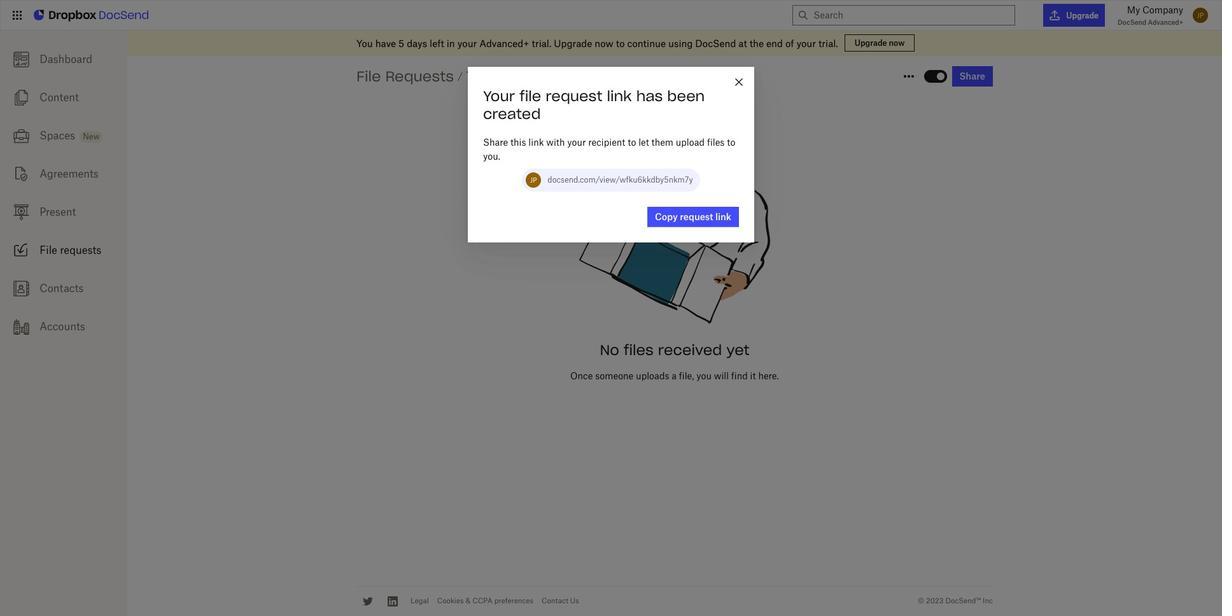 Task type: describe. For each thing, give the bounding box(es) containing it.
share button
[[952, 66, 994, 87]]

here.
[[759, 370, 779, 381]]

share for share this link with your recipient to let them upload files to you.
[[483, 137, 508, 148]]

cookies
[[437, 597, 464, 606]]

&
[[466, 597, 471, 606]]

will
[[714, 370, 729, 381]]

received
[[658, 341, 722, 359]]

accounts
[[40, 320, 85, 333]]

them
[[652, 137, 674, 148]]

file requests link
[[357, 68, 454, 85]]

you.
[[483, 151, 501, 162]]

sidebar present image
[[13, 204, 29, 220]]

agreements link
[[0, 155, 127, 193]]

advanced+ inside my company docsend advanced+
[[1149, 18, 1184, 26]]

inc
[[983, 597, 994, 606]]

file requests / tps reports
[[357, 68, 556, 85]]

sidebar ndas image
[[13, 166, 29, 182]]

your inside share this link with your recipient to let them upload files to you.
[[568, 137, 586, 148]]

docsend.com/view/ wfku6kkdby5nkm7y
[[548, 175, 693, 185]]

you
[[357, 37, 373, 49]]

contact us link
[[542, 597, 579, 606]]

legal
[[411, 597, 429, 606]]

requests
[[60, 244, 102, 257]]

this
[[511, 137, 526, 148]]

dashboard link
[[0, 40, 127, 78]]

someone
[[596, 370, 634, 381]]

of
[[786, 37, 794, 49]]

present
[[40, 206, 76, 218]]

accounts link
[[0, 308, 127, 346]]

copy
[[655, 211, 678, 222]]

find
[[732, 370, 748, 381]]

requests
[[386, 68, 454, 85]]

files inside share this link with your recipient to let them upload files to you.
[[708, 137, 725, 148]]

tps
[[467, 68, 493, 85]]

copy request link
[[655, 211, 732, 222]]

us
[[571, 597, 579, 606]]

upgrade for upgrade
[[1067, 11, 1099, 20]]

0 horizontal spatial files
[[624, 341, 654, 359]]

ccpa
[[473, 597, 493, 606]]

the
[[750, 37, 764, 49]]

jp
[[531, 176, 537, 184]]

request inside "button"
[[680, 211, 714, 222]]

share for share
[[960, 71, 986, 82]]

docsend.com/view/
[[548, 175, 620, 185]]

contacts
[[40, 282, 84, 295]]

sidebar documents image
[[13, 90, 29, 106]]

you
[[697, 370, 712, 381]]

sidebar spaces image
[[13, 128, 29, 144]]

continue
[[628, 37, 666, 49]]

using
[[669, 37, 693, 49]]

cookies & ccpa preferences
[[437, 597, 534, 606]]

member circle for james peterson image
[[526, 172, 542, 188]]

preferences
[[495, 597, 534, 606]]

uploads
[[636, 370, 670, 381]]

docsend inside my company docsend advanced+
[[1118, 18, 1147, 26]]

created
[[483, 105, 541, 123]]

let
[[639, 137, 650, 148]]

dashboard
[[40, 53, 92, 66]]

spaces
[[40, 129, 75, 142]]

contact us
[[542, 597, 579, 606]]

it
[[751, 370, 756, 381]]

contacts link
[[0, 269, 127, 308]]

link for share
[[529, 137, 544, 148]]

in
[[447, 37, 455, 49]]

end
[[767, 37, 783, 49]]

once someone uploads a file, you will find it here.
[[571, 370, 779, 381]]

file
[[520, 87, 541, 105]]

you have 5 days left in your advanced+ trial. upgrade now to continue using docsend at the end of your trial.
[[357, 37, 839, 49]]



Task type: vqa. For each thing, say whether or not it's contained in the screenshot.
middle and
no



Task type: locate. For each thing, give the bounding box(es) containing it.
1 vertical spatial request
[[680, 211, 714, 222]]

upgrade now
[[855, 38, 905, 48]]

©
[[918, 597, 925, 606]]

2 horizontal spatial your
[[797, 37, 816, 49]]

link inside copy request link "button"
[[716, 211, 732, 222]]

at
[[739, 37, 748, 49]]

to left continue
[[616, 37, 625, 49]]

1 horizontal spatial upgrade
[[855, 38, 888, 48]]

file,
[[679, 370, 695, 381]]

new
[[83, 132, 100, 141]]

1 horizontal spatial files
[[708, 137, 725, 148]]

docsend left 'at'
[[696, 37, 736, 49]]

0 horizontal spatial now
[[595, 37, 614, 49]]

upgrade button
[[1044, 4, 1106, 27]]

files right the upload
[[708, 137, 725, 148]]

link
[[607, 87, 632, 105], [529, 137, 544, 148], [716, 211, 732, 222]]

now
[[595, 37, 614, 49], [889, 38, 905, 48]]

your right with
[[568, 137, 586, 148]]

files
[[708, 137, 725, 148], [624, 341, 654, 359]]

spaces new
[[40, 129, 100, 142]]

link right copy
[[716, 211, 732, 222]]

share
[[960, 71, 986, 82], [483, 137, 508, 148]]

1 horizontal spatial file
[[357, 68, 381, 85]]

reports
[[498, 68, 556, 85]]

© 2023 docsend™ inc
[[918, 597, 994, 606]]

file
[[357, 68, 381, 85], [40, 244, 57, 257]]

content
[[40, 91, 79, 104]]

to
[[616, 37, 625, 49], [628, 137, 636, 148], [727, 137, 736, 148]]

0 horizontal spatial upgrade
[[554, 37, 593, 49]]

1 horizontal spatial link
[[607, 87, 632, 105]]

request right file
[[546, 87, 603, 105]]

request
[[546, 87, 603, 105], [680, 211, 714, 222]]

yet
[[727, 341, 750, 359]]

2 trial. from the left
[[819, 37, 839, 49]]

upload
[[676, 137, 705, 148]]

1 horizontal spatial advanced+
[[1149, 18, 1184, 26]]

1 horizontal spatial now
[[889, 38, 905, 48]]

upgrade now link
[[845, 34, 915, 52]]

agreements
[[40, 168, 99, 180]]

contact
[[542, 597, 569, 606]]

upgrade inside button
[[1067, 11, 1099, 20]]

0 vertical spatial link
[[607, 87, 632, 105]]

1 horizontal spatial trial.
[[819, 37, 839, 49]]

been
[[668, 87, 705, 105]]

link left has
[[607, 87, 632, 105]]

file right "receive" icon
[[40, 244, 57, 257]]

your file request link has been created
[[483, 87, 705, 123]]

2 horizontal spatial link
[[716, 211, 732, 222]]

docsend™
[[946, 597, 982, 606]]

5
[[399, 37, 405, 49]]

0 horizontal spatial share
[[483, 137, 508, 148]]

my company docsend advanced+
[[1118, 4, 1184, 26]]

recipient
[[589, 137, 626, 148]]

file inside file requests link
[[40, 244, 57, 257]]

legal link
[[411, 597, 429, 606]]

present link
[[0, 193, 127, 231]]

share inside share button
[[960, 71, 986, 82]]

1 horizontal spatial request
[[680, 211, 714, 222]]

trial. up reports
[[532, 37, 552, 49]]

0 horizontal spatial file
[[40, 244, 57, 257]]

to for upload
[[727, 137, 736, 148]]

0 horizontal spatial to
[[616, 37, 625, 49]]

0 vertical spatial files
[[708, 137, 725, 148]]

1 horizontal spatial share
[[960, 71, 986, 82]]

advanced+ up reports
[[480, 37, 530, 49]]

your right in
[[458, 37, 477, 49]]

copy request link button
[[648, 207, 739, 227]]

cookies & ccpa preferences link
[[437, 597, 534, 606]]

1 vertical spatial docsend
[[696, 37, 736, 49]]

your right of
[[797, 37, 816, 49]]

upgrade for upgrade now
[[855, 38, 888, 48]]

/
[[458, 71, 463, 82]]

0 horizontal spatial link
[[529, 137, 544, 148]]

link inside share this link with your recipient to let them upload files to you.
[[529, 137, 544, 148]]

2 vertical spatial link
[[716, 211, 732, 222]]

with
[[547, 137, 565, 148]]

once
[[571, 370, 593, 381]]

no files received yet
[[600, 341, 750, 359]]

0 horizontal spatial request
[[546, 87, 603, 105]]

share inside share this link with your recipient to let them upload files to you.
[[483, 137, 508, 148]]

0 vertical spatial advanced+
[[1149, 18, 1184, 26]]

company
[[1143, 4, 1184, 15]]

advanced+ down company
[[1149, 18, 1184, 26]]

wfku6kkdby5nkm7y
[[620, 175, 693, 185]]

sidebar accounts image
[[13, 319, 29, 335]]

trial. right of
[[819, 37, 839, 49]]

my
[[1128, 4, 1141, 15]]

0 horizontal spatial trial.
[[532, 37, 552, 49]]

trial.
[[532, 37, 552, 49], [819, 37, 839, 49]]

1 horizontal spatial your
[[568, 137, 586, 148]]

link inside your file request link has been created
[[607, 87, 632, 105]]

a
[[672, 370, 677, 381]]

2 horizontal spatial to
[[727, 137, 736, 148]]

1 vertical spatial link
[[529, 137, 544, 148]]

sidebar contacts image
[[13, 281, 29, 297]]

0 horizontal spatial your
[[458, 37, 477, 49]]

your
[[483, 87, 515, 105]]

docsend down my
[[1118, 18, 1147, 26]]

your
[[458, 37, 477, 49], [797, 37, 816, 49], [568, 137, 586, 148]]

1 vertical spatial files
[[624, 341, 654, 359]]

1 horizontal spatial to
[[628, 137, 636, 148]]

file requests
[[40, 244, 102, 257]]

content link
[[0, 78, 127, 117]]

file for requests
[[357, 68, 381, 85]]

share this link with your recipient to let them upload files to you.
[[483, 137, 736, 162]]

0 vertical spatial share
[[960, 71, 986, 82]]

2023
[[927, 597, 944, 606]]

0 horizontal spatial advanced+
[[480, 37, 530, 49]]

link for copy
[[716, 211, 732, 222]]

advanced+
[[1149, 18, 1184, 26], [480, 37, 530, 49]]

1 trial. from the left
[[532, 37, 552, 49]]

link right this
[[529, 137, 544, 148]]

to left let
[[628, 137, 636, 148]]

docsend
[[1118, 18, 1147, 26], [696, 37, 736, 49]]

to right the upload
[[727, 137, 736, 148]]

request right copy
[[680, 211, 714, 222]]

file down 'you'
[[357, 68, 381, 85]]

days
[[407, 37, 427, 49]]

file for requests
[[40, 244, 57, 257]]

receive image
[[13, 243, 29, 258]]

0 vertical spatial docsend
[[1118, 18, 1147, 26]]

request inside your file request link has been created
[[546, 87, 603, 105]]

to for upgrade
[[616, 37, 625, 49]]

file requests link
[[0, 231, 127, 269]]

left
[[430, 37, 444, 49]]

files right no
[[624, 341, 654, 359]]

1 vertical spatial file
[[40, 244, 57, 257]]

1 vertical spatial advanced+
[[480, 37, 530, 49]]

sidebar dashboard image
[[13, 51, 29, 67]]

0 vertical spatial file
[[357, 68, 381, 85]]

0 horizontal spatial docsend
[[696, 37, 736, 49]]

2 horizontal spatial upgrade
[[1067, 11, 1099, 20]]

1 horizontal spatial docsend
[[1118, 18, 1147, 26]]

have
[[376, 37, 396, 49]]

has
[[637, 87, 663, 105]]

upgrade image
[[1050, 10, 1061, 20]]

1 vertical spatial share
[[483, 137, 508, 148]]

no
[[600, 341, 620, 359]]

0 vertical spatial request
[[546, 87, 603, 105]]



